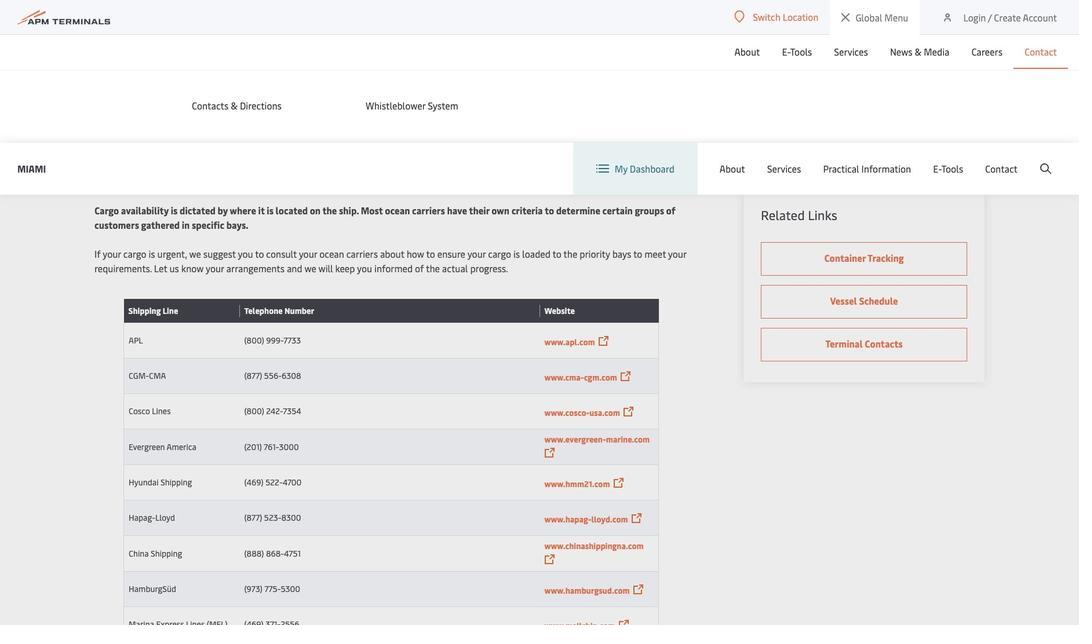 Task type: describe. For each thing, give the bounding box(es) containing it.
links
[[808, 206, 837, 224]]

(800) for (800) 999-7733
[[244, 335, 264, 346]]

0 horizontal spatial contact button
[[985, 143, 1018, 195]]

www.cma-cgm.com
[[544, 372, 617, 383]]

to right how
[[426, 247, 435, 260]]

certain
[[602, 204, 633, 217]]

1 vertical spatial contact
[[985, 162, 1018, 175]]

practical information button
[[823, 143, 911, 195]]

switch location button
[[734, 10, 818, 23]]

www.cma-cgm.com link
[[544, 372, 617, 383]]

us
[[170, 262, 179, 275]]

it
[[258, 204, 265, 217]]

media
[[924, 45, 949, 58]]

on
[[310, 204, 321, 217]]

www.cosco-usa.com
[[544, 407, 620, 418]]

ship.
[[339, 204, 359, 217]]

usa.com
[[589, 407, 620, 418]]

whistleblower system link
[[366, 99, 516, 112]]

www.hapag-lloyd.com link
[[544, 514, 628, 525]]

www.hamburgsud.com link
[[544, 585, 630, 596]]

number
[[285, 305, 314, 316]]

miami
[[17, 162, 46, 175]]

your right meet
[[668, 247, 686, 260]]

apl
[[129, 335, 143, 346]]

(201)
[[244, 441, 262, 452]]

1 vertical spatial about button
[[720, 143, 745, 195]]

www.hmm21.com link
[[544, 478, 610, 489]]

868-
[[266, 548, 284, 559]]

hamburgsüd
[[129, 584, 176, 595]]

how
[[407, 247, 424, 260]]

www.hamburgsud.com
[[544, 585, 630, 596]]

contacts & directions link
[[192, 99, 342, 112]]

(877) 556-6308
[[244, 370, 301, 381]]

www.hapag-
[[544, 514, 591, 525]]

own
[[492, 204, 509, 217]]

account
[[1023, 11, 1057, 23]]

groups
[[635, 204, 664, 217]]

tools for e-tools popup button
[[941, 162, 963, 175]]

(800) 999-7733
[[244, 335, 301, 346]]

cgm-cma
[[129, 370, 166, 381]]

where
[[230, 204, 256, 217]]

loaded
[[522, 247, 550, 260]]

switch location
[[753, 10, 818, 23]]

global menu
[[856, 11, 908, 24]]

www.evergreen-
[[544, 434, 606, 445]]

about
[[380, 247, 404, 260]]

services button
[[767, 143, 801, 195]]

my dashboard button
[[596, 143, 674, 195]]

556-
[[264, 370, 282, 381]]

2 cargo from the left
[[488, 247, 511, 260]]

hyundai
[[129, 477, 159, 488]]

0 vertical spatial you
[[238, 247, 253, 260]]

will
[[319, 262, 333, 275]]

bays
[[612, 247, 631, 260]]

your up progress.
[[467, 247, 486, 260]]

china
[[129, 548, 149, 559]]

0 vertical spatial contact
[[1025, 45, 1057, 58]]

242-
[[266, 406, 283, 417]]

have
[[447, 204, 467, 217]]

evergreen
[[129, 441, 165, 452]]

informed
[[374, 262, 413, 275]]

practical information
[[823, 162, 911, 175]]

is right it
[[267, 204, 274, 217]]

0 horizontal spatial we
[[189, 247, 201, 260]]

suggest
[[203, 247, 236, 260]]

e-tools for e-tools dropdown button
[[782, 45, 812, 58]]

know
[[181, 262, 204, 275]]

tools for e-tools dropdown button
[[790, 45, 812, 58]]

0 vertical spatial about
[[735, 45, 760, 58]]

login / create account
[[963, 11, 1057, 23]]

to up arrangements
[[255, 247, 264, 260]]

if
[[94, 247, 101, 260]]

cargo
[[94, 204, 119, 217]]

is left loaded
[[513, 247, 520, 260]]

cargo availability is dictated by where it is located on the ship. most ocean carriers have their own criteria to determine certain groups of customers gathered in specific bays.
[[94, 204, 675, 231]]

to right bays
[[633, 247, 642, 260]]

522-
[[265, 477, 283, 488]]

located
[[276, 204, 308, 217]]

menu
[[885, 11, 908, 24]]

related links
[[761, 206, 837, 224]]

3000
[[279, 441, 299, 452]]

availability
[[121, 204, 169, 217]]

e- for e-tools dropdown button
[[782, 45, 790, 58]]

arrangements
[[226, 262, 285, 275]]

news
[[890, 45, 913, 58]]

7733
[[283, 335, 301, 346]]

my dashboard
[[615, 162, 674, 175]]

1 vertical spatial you
[[357, 262, 372, 275]]

1 cargo from the left
[[123, 247, 146, 260]]

is up gathered
[[171, 204, 178, 217]]

& for news
[[915, 45, 922, 58]]

ocean inside if your cargo is urgent, we suggest you to consult your ocean carriers about how to ensure your cargo is loaded to the priority bays to meet your requirements. let us know your arrangements and we will keep you informed of the actual progress.
[[319, 247, 344, 260]]

careers
[[972, 45, 1003, 58]]

news & media
[[890, 45, 949, 58]]

services for e-tools
[[834, 45, 868, 58]]

switch
[[753, 10, 780, 23]]

5300
[[281, 584, 300, 595]]

ensure
[[437, 247, 465, 260]]

of inside cargo availability is dictated by where it is located on the ship. most ocean carriers have their own criteria to determine certain groups of customers gathered in specific bays.
[[666, 204, 675, 217]]



Task type: vqa. For each thing, say whether or not it's contained in the screenshot.
the lloyd.com on the right bottom
yes



Task type: locate. For each thing, give the bounding box(es) containing it.
e- inside dropdown button
[[782, 45, 790, 58]]

(888)
[[244, 548, 264, 559]]

4700
[[283, 477, 302, 488]]

your down suggest
[[206, 262, 224, 275]]

you right keep
[[357, 262, 372, 275]]

& right 'news'
[[915, 45, 922, 58]]

about button
[[735, 34, 760, 69], [720, 143, 745, 195]]

carriers up keep
[[346, 247, 378, 260]]

we up know
[[189, 247, 201, 260]]

0 vertical spatial carriers
[[412, 204, 445, 217]]

e- inside popup button
[[933, 162, 941, 175]]

& inside the news & media dropdown button
[[915, 45, 922, 58]]

523-
[[264, 512, 281, 523]]

create
[[994, 11, 1021, 23]]

www.evergreen-marine.com link
[[544, 434, 650, 445]]

in
[[182, 218, 190, 231]]

2 horizontal spatial the
[[563, 247, 577, 260]]

1 vertical spatial we
[[304, 262, 316, 275]]

whistleblower
[[366, 99, 426, 112]]

www.apl.com
[[544, 336, 595, 347]]

is up "let"
[[149, 247, 155, 260]]

services for about
[[767, 162, 801, 175]]

login / create account link
[[942, 0, 1057, 34]]

0 horizontal spatial carriers
[[346, 247, 378, 260]]

1 vertical spatial e-tools
[[933, 162, 963, 175]]

& for contacts
[[231, 99, 238, 112]]

0 vertical spatial about button
[[735, 34, 760, 69]]

0 horizontal spatial you
[[238, 247, 253, 260]]

(973)
[[244, 584, 263, 595]]

0 horizontal spatial e-
[[782, 45, 790, 58]]

carriers inside cargo availability is dictated by where it is located on the ship. most ocean carriers have their own criteria to determine certain groups of customers gathered in specific bays.
[[412, 204, 445, 217]]

0 vertical spatial (877)
[[244, 370, 262, 381]]

(469)
[[244, 477, 264, 488]]

ocean right most
[[385, 204, 410, 217]]

0 vertical spatial the
[[322, 204, 337, 217]]

careers button
[[972, 34, 1003, 69]]

location
[[783, 10, 818, 23]]

tools inside dropdown button
[[790, 45, 812, 58]]

e-
[[782, 45, 790, 58], [933, 162, 941, 175]]

(800) for (800) 242-7354
[[244, 406, 264, 417]]

about left services dropdown button at the top
[[720, 162, 745, 175]]

the right on
[[322, 204, 337, 217]]

(800) left '999-'
[[244, 335, 264, 346]]

login
[[963, 11, 986, 23]]

services down global
[[834, 45, 868, 58]]

1 horizontal spatial carriers
[[412, 204, 445, 217]]

775-
[[264, 584, 281, 595]]

to right criteria
[[545, 204, 554, 217]]

shipping
[[128, 92, 160, 103], [94, 129, 223, 174], [128, 305, 161, 316], [160, 477, 192, 488], [151, 548, 182, 559]]

line for telephone
[[163, 305, 178, 316]]

0 vertical spatial we
[[189, 247, 201, 260]]

1 horizontal spatial cargo
[[488, 247, 511, 260]]

1 horizontal spatial we
[[304, 262, 316, 275]]

telephone number
[[244, 305, 314, 316]]

1 horizontal spatial ocean
[[385, 204, 410, 217]]

by
[[218, 204, 228, 217]]

0 vertical spatial ocean
[[385, 204, 410, 217]]

0 vertical spatial &
[[915, 45, 922, 58]]

hapag-lloyd
[[129, 512, 175, 523]]

contact button down account on the top of page
[[1025, 34, 1057, 69]]

1 vertical spatial of
[[415, 262, 424, 275]]

related
[[761, 206, 805, 224]]

1 vertical spatial tools
[[941, 162, 963, 175]]

lines
[[152, 406, 171, 417]]

1 vertical spatial ocean
[[319, 247, 344, 260]]

meet
[[645, 247, 666, 260]]

shipping line contacts
[[128, 92, 211, 103], [94, 129, 432, 174]]

cargo up requirements.
[[123, 247, 146, 260]]

hapag-
[[129, 512, 155, 523]]

1 vertical spatial shipping line contacts
[[94, 129, 432, 174]]

services
[[834, 45, 868, 58], [767, 162, 801, 175]]

www.cosco-
[[544, 407, 589, 418]]

about button left services dropdown button at the top
[[720, 143, 745, 195]]

news & media button
[[890, 34, 949, 69]]

0 vertical spatial tools
[[790, 45, 812, 58]]

cgm-
[[129, 370, 149, 381]]

1 horizontal spatial e-
[[933, 162, 941, 175]]

lloyd
[[155, 512, 175, 523]]

information
[[861, 162, 911, 175]]

0 vertical spatial shipping line contacts
[[128, 92, 211, 103]]

(877) left 523-
[[244, 512, 262, 523]]

ocean up 'will'
[[319, 247, 344, 260]]

china shipping
[[129, 548, 182, 559]]

1 horizontal spatial contact button
[[1025, 34, 1057, 69]]

miami link
[[17, 161, 46, 176]]

about down switch
[[735, 45, 760, 58]]

cma
[[149, 370, 166, 381]]

to inside cargo availability is dictated by where it is located on the ship. most ocean carriers have their own criteria to determine certain groups of customers gathered in specific bays.
[[545, 204, 554, 217]]

1 vertical spatial the
[[563, 247, 577, 260]]

1 vertical spatial carriers
[[346, 247, 378, 260]]

1 vertical spatial services
[[767, 162, 801, 175]]

www.cosco-usa.com link
[[544, 407, 620, 418]]

customers
[[94, 218, 139, 231]]

www.chinashippingna.com link
[[544, 541, 644, 552]]

e- for e-tools popup button
[[933, 162, 941, 175]]

dashboard
[[630, 162, 674, 175]]

1 vertical spatial (800)
[[244, 406, 264, 417]]

0 horizontal spatial ocean
[[319, 247, 344, 260]]

e-tools
[[782, 45, 812, 58], [933, 162, 963, 175]]

1 horizontal spatial services
[[834, 45, 868, 58]]

ocean
[[385, 204, 410, 217], [319, 247, 344, 260]]

ocean inside cargo availability is dictated by where it is located on the ship. most ocean carriers have their own criteria to determine certain groups of customers gathered in specific bays.
[[385, 204, 410, 217]]

cargo up progress.
[[488, 247, 511, 260]]

(877) for (877) 556-6308
[[244, 370, 262, 381]]

line for shipping
[[162, 92, 177, 103]]

marine.com
[[606, 434, 650, 445]]

1 vertical spatial contact button
[[985, 143, 1018, 195]]

global menu button
[[830, 0, 920, 35]]

0 vertical spatial (800)
[[244, 335, 264, 346]]

(469) 522-4700
[[244, 477, 302, 488]]

we
[[189, 247, 201, 260], [304, 262, 316, 275]]

we left 'will'
[[304, 262, 316, 275]]

1 (877) from the top
[[244, 370, 262, 381]]

the inside cargo availability is dictated by where it is located on the ship. most ocean carriers have their own criteria to determine certain groups of customers gathered in specific bays.
[[322, 204, 337, 217]]

your up and
[[299, 247, 317, 260]]

and
[[287, 262, 302, 275]]

0 horizontal spatial e-tools
[[782, 45, 812, 58]]

www.apl.com link
[[544, 336, 595, 347]]

0 horizontal spatial tools
[[790, 45, 812, 58]]

your
[[103, 247, 121, 260], [299, 247, 317, 260], [467, 247, 486, 260], [668, 247, 686, 260], [206, 262, 224, 275]]

e-tools button
[[933, 143, 963, 195]]

keep
[[335, 262, 355, 275]]

the left actual
[[426, 262, 440, 275]]

1 vertical spatial e-
[[933, 162, 941, 175]]

criteria
[[511, 204, 543, 217]]

e-tools for e-tools popup button
[[933, 162, 963, 175]]

if your cargo is urgent, we suggest you to consult your ocean carriers about how to ensure your cargo is loaded to the priority bays to meet your requirements. let us know your arrangements and we will keep you informed of the actual progress.
[[94, 247, 686, 275]]

contact right e-tools popup button
[[985, 162, 1018, 175]]

0 vertical spatial services
[[834, 45, 868, 58]]

0 horizontal spatial &
[[231, 99, 238, 112]]

(888) 868-4751
[[244, 548, 301, 559]]

7354
[[283, 406, 301, 417]]

1 vertical spatial about
[[720, 162, 745, 175]]

6308
[[282, 370, 301, 381]]

global
[[856, 11, 882, 24]]

0 horizontal spatial of
[[415, 262, 424, 275]]

1 horizontal spatial of
[[666, 204, 675, 217]]

(877) for (877) 523-8300
[[244, 512, 262, 523]]

e- right information
[[933, 162, 941, 175]]

to right loaded
[[553, 247, 561, 260]]

actual
[[442, 262, 468, 275]]

2 vertical spatial line
[[163, 305, 178, 316]]

(800) left 242-
[[244, 406, 264, 417]]

about button down switch
[[735, 34, 760, 69]]

0 horizontal spatial the
[[322, 204, 337, 217]]

contact button right e-tools popup button
[[985, 143, 1018, 195]]

e- down switch location
[[782, 45, 790, 58]]

0 vertical spatial line
[[162, 92, 177, 103]]

2 vertical spatial the
[[426, 262, 440, 275]]

1 horizontal spatial you
[[357, 262, 372, 275]]

1 vertical spatial line
[[231, 129, 293, 174]]

about
[[735, 45, 760, 58], [720, 162, 745, 175]]

carriers left have
[[412, 204, 445, 217]]

0 vertical spatial e-
[[782, 45, 790, 58]]

0 horizontal spatial cargo
[[123, 247, 146, 260]]

dictated
[[180, 204, 216, 217]]

1 vertical spatial &
[[231, 99, 238, 112]]

e-tools button
[[782, 34, 812, 69]]

2 (877) from the top
[[244, 512, 262, 523]]

0 horizontal spatial services
[[767, 162, 801, 175]]

your right if
[[103, 247, 121, 260]]

bays.
[[226, 218, 248, 231]]

(877) left the 556-
[[244, 370, 262, 381]]

whistleblower system
[[366, 99, 458, 112]]

tools inside popup button
[[941, 162, 963, 175]]

services button
[[834, 34, 868, 69]]

(877) 523-8300
[[244, 512, 301, 523]]

contact down account on the top of page
[[1025, 45, 1057, 58]]

of right groups
[[666, 204, 675, 217]]

carriers inside if your cargo is urgent, we suggest you to consult your ocean carriers about how to ensure your cargo is loaded to the priority bays to meet your requirements. let us know your arrangements and we will keep you informed of the actual progress.
[[346, 247, 378, 260]]

the left the priority
[[563, 247, 577, 260]]

telephone
[[244, 305, 283, 316]]

you up arrangements
[[238, 247, 253, 260]]

0 vertical spatial e-tools
[[782, 45, 812, 58]]

0 vertical spatial of
[[666, 204, 675, 217]]

1 (800) from the top
[[244, 335, 264, 346]]

system
[[428, 99, 458, 112]]

0 vertical spatial contact button
[[1025, 34, 1057, 69]]

1 horizontal spatial &
[[915, 45, 922, 58]]

0 horizontal spatial contact
[[985, 162, 1018, 175]]

8300
[[281, 512, 301, 523]]

1 horizontal spatial e-tools
[[933, 162, 963, 175]]

1 vertical spatial (877)
[[244, 512, 262, 523]]

urgent,
[[157, 247, 187, 260]]

to
[[545, 204, 554, 217], [255, 247, 264, 260], [426, 247, 435, 260], [553, 247, 561, 260], [633, 247, 642, 260]]

of down how
[[415, 262, 424, 275]]

evergreen america
[[129, 441, 196, 452]]

services up the related
[[767, 162, 801, 175]]

1 horizontal spatial contact
[[1025, 45, 1057, 58]]

my
[[615, 162, 628, 175]]

1 horizontal spatial the
[[426, 262, 440, 275]]

consult
[[266, 247, 297, 260]]

2 (800) from the top
[[244, 406, 264, 417]]

you
[[238, 247, 253, 260], [357, 262, 372, 275]]

cosco
[[129, 406, 150, 417]]

1 horizontal spatial tools
[[941, 162, 963, 175]]

& left directions
[[231, 99, 238, 112]]

america
[[167, 441, 196, 452]]

requirements.
[[94, 262, 152, 275]]

of inside if your cargo is urgent, we suggest you to consult your ocean carriers about how to ensure your cargo is loaded to the priority bays to meet your requirements. let us know your arrangements and we will keep you informed of the actual progress.
[[415, 262, 424, 275]]



